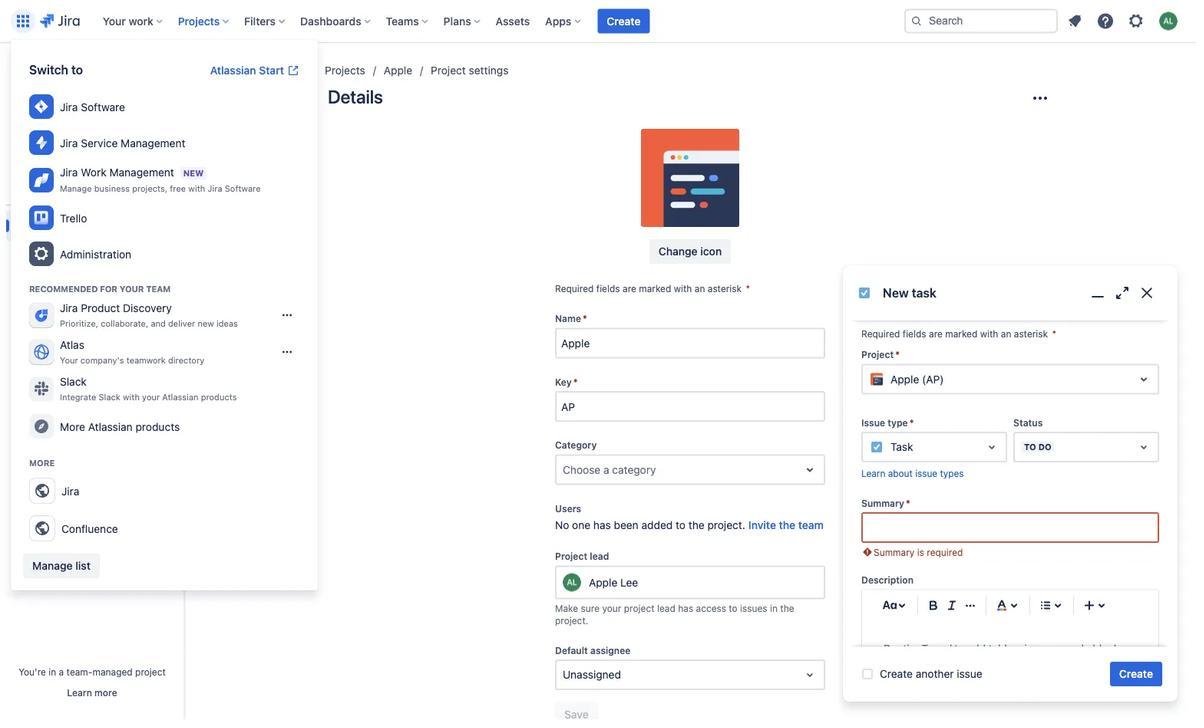 Task type: describe. For each thing, give the bounding box(es) containing it.
more atlassian products
[[60, 421, 180, 433]]

summary for summary is required
[[874, 547, 915, 558]]

invite
[[748, 519, 776, 532]]

apple software project
[[46, 68, 118, 94]]

more formatting image
[[961, 597, 980, 615]]

project for project *
[[861, 349, 894, 360]]

recommended for your team
[[29, 284, 171, 294]]

teams
[[386, 15, 419, 27]]

assets link
[[491, 9, 534, 33]]

1 vertical spatial your
[[119, 284, 144, 294]]

issue for issue type *
[[861, 417, 885, 428]]

banner containing your work
[[0, 0, 1196, 43]]

upgrade
[[45, 134, 90, 145]]

1 horizontal spatial marked
[[945, 329, 978, 339]]

jira product discovery options menu image
[[281, 310, 293, 322]]

0 vertical spatial required fields are marked with an asterisk *
[[555, 284, 750, 294]]

your inside atlas your company's teamwork directory
[[60, 356, 78, 366]]

1 horizontal spatial a
[[603, 464, 609, 476]]

0 horizontal spatial in
[[49, 667, 56, 678]]

project for project settings
[[431, 64, 466, 77]]

management for jira work management
[[109, 166, 174, 179]]

teamwork
[[126, 356, 166, 366]]

more atlassian products link
[[23, 409, 306, 445]]

assets
[[496, 15, 530, 27]]

name *
[[555, 314, 587, 324]]

0 horizontal spatial fields
[[596, 284, 620, 294]]

project for project lead
[[555, 552, 587, 562]]

apps inside dropdown button
[[545, 15, 571, 27]]

your work
[[103, 15, 153, 27]]

apple lee image
[[563, 574, 581, 592]]

team-
[[66, 667, 92, 678]]

filters
[[244, 15, 276, 27]]

prioritize,
[[60, 319, 98, 329]]

summary for summary *
[[861, 498, 904, 509]]

help image
[[1096, 12, 1115, 30]]

board button
[[6, 398, 178, 429]]

has inside users no one has been added to the project. invite the team
[[593, 519, 611, 532]]

project lead
[[555, 552, 609, 562]]

0 vertical spatial lead
[[590, 552, 609, 562]]

project *
[[861, 349, 900, 360]]

your inside make sure your project lead has access to issues in the project.
[[602, 604, 621, 615]]

choose a category
[[563, 464, 656, 476]]

learn about issue types
[[861, 468, 964, 479]]

filters button
[[240, 9, 291, 33]]

0 horizontal spatial types
[[53, 344, 81, 357]]

the left team
[[779, 519, 795, 532]]

your work button
[[98, 9, 169, 33]]

notifications
[[25, 281, 87, 294]]

category
[[612, 464, 656, 476]]

toolchain link
[[6, 429, 178, 459]]

Category text field
[[563, 463, 566, 478]]

status
[[1013, 417, 1043, 428]]

back to project link
[[6, 169, 178, 200]]

manage business projects, free with jira software
[[60, 184, 261, 194]]

to inside make sure your project lead has access to issues in the project.
[[729, 604, 738, 615]]

0 vertical spatial settings image
[[1127, 12, 1145, 30]]

apple lee
[[589, 577, 638, 589]]

0 horizontal spatial asterisk
[[708, 284, 742, 294]]

with inside slack integrate slack with your atlassian products
[[123, 393, 140, 403]]

new task image
[[858, 287, 871, 299]]

plans
[[444, 15, 471, 27]]

summary *
[[861, 498, 910, 509]]

open image for task
[[983, 438, 1001, 457]]

manage for manage business projects, free with jira software
[[60, 184, 92, 194]]

issue type *
[[861, 417, 914, 428]]

administration
[[60, 248, 131, 261]]

directory
[[168, 356, 204, 366]]

projects,
[[132, 184, 167, 194]]

project. inside make sure your project lead has access to issues in the project.
[[555, 616, 588, 627]]

issue for about
[[915, 468, 938, 479]]

create button inside primary element
[[598, 9, 650, 33]]

work
[[129, 15, 153, 27]]

service
[[81, 137, 118, 149]]

2 horizontal spatial create
[[1119, 668, 1153, 681]]

for
[[100, 284, 117, 294]]

2 vertical spatial atlassian
[[88, 421, 133, 433]]

category
[[555, 440, 597, 451]]

projects for projects "link"
[[325, 64, 365, 77]]

project settings
[[431, 64, 509, 77]]

apple link
[[384, 61, 412, 80]]

apple for apple (ap)
[[891, 373, 919, 386]]

1 horizontal spatial required
[[861, 329, 900, 339]]

integrate
[[60, 393, 96, 403]]

error image
[[861, 546, 874, 559]]

users
[[555, 504, 581, 514]]

confluence link
[[23, 511, 306, 548]]

atlassian start
[[210, 64, 284, 77]]

new task
[[883, 286, 937, 300]]

1 horizontal spatial required fields are marked with an asterisk *
[[861, 329, 1057, 339]]

lists image
[[1036, 597, 1055, 615]]

users element
[[555, 518, 825, 534]]

choose
[[563, 464, 601, 476]]

unassigned
[[563, 669, 621, 682]]

software for apple
[[46, 84, 85, 94]]

products inside slack integrate slack with your atlassian products
[[201, 393, 237, 403]]

about
[[888, 468, 913, 479]]

managed
[[92, 667, 133, 678]]

0 vertical spatial required
[[555, 284, 594, 294]]

create another issue
[[880, 668, 982, 681]]

business
[[94, 184, 130, 194]]

slack integrate slack with your atlassian products
[[60, 376, 237, 403]]

plan
[[103, 108, 122, 119]]

dashboards
[[300, 15, 361, 27]]

1 horizontal spatial asterisk
[[1014, 329, 1048, 339]]

switch
[[29, 63, 68, 77]]

expand image for board
[[6, 405, 25, 423]]

board
[[25, 407, 54, 420]]

description
[[861, 575, 914, 586]]

issue types
[[25, 344, 81, 357]]

Search field
[[904, 9, 1058, 33]]

on
[[50, 108, 61, 119]]

required
[[927, 547, 963, 558]]

teams button
[[381, 9, 434, 33]]

settings
[[469, 64, 509, 77]]

settings image inside administration 'link'
[[32, 245, 51, 263]]

0 horizontal spatial open image
[[801, 461, 819, 480]]

jira for product
[[60, 302, 78, 315]]

confluence
[[61, 523, 118, 536]]

upgrade button
[[19, 127, 101, 152]]

1 horizontal spatial details
[[328, 86, 383, 107]]

0 horizontal spatial marked
[[639, 284, 671, 294]]

the inside make sure your project lead has access to issues in the project.
[[780, 604, 794, 615]]

lee
[[620, 577, 638, 589]]

features
[[25, 376, 68, 389]]

management for jira service management
[[121, 137, 185, 149]]

icon
[[700, 245, 722, 258]]

go full screen image
[[1113, 284, 1132, 302]]

back to project
[[48, 178, 123, 191]]

product
[[81, 302, 120, 315]]

1 horizontal spatial types
[[940, 468, 964, 479]]

your profile and settings image
[[1159, 12, 1178, 30]]

atlas options menu image
[[281, 346, 293, 359]]

project inside make sure your project lead has access to issues in the project.
[[624, 604, 655, 615]]

1 horizontal spatial create
[[880, 668, 913, 681]]

learn for learn about issue types
[[861, 468, 886, 479]]

to
[[1024, 442, 1036, 452]]

expand image for apps
[[6, 466, 25, 485]]

Description - Main content area, start typing to enter text. text field
[[884, 640, 1137, 677]]

change icon
[[659, 245, 722, 258]]

0 horizontal spatial an
[[695, 284, 705, 294]]

access
[[696, 604, 726, 615]]

notifications image
[[1066, 12, 1084, 30]]

team
[[146, 284, 171, 294]]

projects for projects "dropdown button" at left top
[[178, 15, 220, 27]]



Task type: vqa. For each thing, say whether or not it's contained in the screenshot.
Project *
yes



Task type: locate. For each thing, give the bounding box(es) containing it.
open image for unassigned
[[801, 666, 819, 685]]

minimize image
[[1089, 284, 1107, 302]]

1 horizontal spatial apps
[[545, 15, 571, 27]]

Default assignee text field
[[563, 668, 566, 683]]

required fields are marked with an asterisk *
[[555, 284, 750, 294], [861, 329, 1057, 339]]

project inside apple software project
[[87, 84, 118, 94]]

software right free
[[225, 184, 261, 194]]

None field
[[557, 330, 824, 357], [557, 393, 824, 421], [557, 330, 824, 357], [557, 393, 824, 421]]

key *
[[555, 377, 578, 388]]

apple left (ap)
[[891, 373, 919, 386]]

0 horizontal spatial your
[[142, 393, 160, 403]]

banner
[[0, 0, 1196, 43]]

jira image
[[40, 12, 80, 30], [40, 12, 80, 30]]

to inside users no one has been added to the project. invite the team
[[676, 519, 686, 532]]

1 horizontal spatial are
[[929, 329, 943, 339]]

type
[[888, 417, 908, 428]]

1 horizontal spatial issue
[[957, 668, 982, 681]]

issue right about
[[915, 468, 938, 479]]

recommended
[[29, 284, 98, 294]]

atlas your company's teamwork directory
[[60, 339, 204, 366]]

0 horizontal spatial new
[[183, 169, 204, 179]]

2 you're from the top
[[19, 667, 46, 678]]

None text field
[[863, 514, 1158, 542]]

jira for service
[[60, 137, 78, 149]]

management inside "jira service management" link
[[121, 137, 185, 149]]

project up apple lee image
[[555, 552, 587, 562]]

1 vertical spatial issue
[[861, 417, 885, 428]]

1 vertical spatial lead
[[657, 604, 676, 615]]

1 horizontal spatial more
[[60, 421, 85, 433]]

apple for apple software project
[[46, 68, 76, 80]]

the right on
[[63, 108, 78, 119]]

0 vertical spatial types
[[53, 344, 81, 357]]

deliver
[[168, 319, 195, 329]]

project. left invite
[[707, 519, 745, 532]]

lead up apple lee
[[590, 552, 609, 562]]

projects right work
[[178, 15, 220, 27]]

jira for work
[[60, 166, 78, 179]]

jira work management
[[60, 166, 174, 179]]

apps right assets
[[545, 15, 571, 27]]

1 vertical spatial slack
[[99, 393, 120, 403]]

to right switch at the top of page
[[71, 63, 83, 77]]

learn left about
[[861, 468, 886, 479]]

to right added
[[676, 519, 686, 532]]

assignee
[[590, 646, 631, 656]]

atlassian left start
[[210, 64, 256, 77]]

0 horizontal spatial atlassian
[[88, 421, 133, 433]]

0 vertical spatial project.
[[707, 519, 745, 532]]

jira inside jira product discovery prioritize, collaborate, and deliver new ideas
[[60, 302, 78, 315]]

work
[[81, 166, 106, 179]]

0 vertical spatial learn
[[861, 468, 886, 479]]

jira up "prioritize,"
[[60, 302, 78, 315]]

1 horizontal spatial settings image
[[1127, 12, 1145, 30]]

lead left "access" at right bottom
[[657, 604, 676, 615]]

learn inside button
[[67, 688, 92, 699]]

more
[[60, 421, 85, 433], [29, 459, 55, 469]]

in
[[770, 604, 778, 615], [49, 667, 56, 678]]

more for more
[[29, 459, 55, 469]]

1 vertical spatial more
[[29, 459, 55, 469]]

switch to
[[29, 63, 83, 77]]

learn down team-
[[67, 688, 92, 699]]

new
[[198, 319, 214, 329]]

jira right free
[[208, 184, 222, 194]]

apple for apple lee
[[589, 577, 618, 589]]

software inside apple software project
[[46, 84, 85, 94]]

the right added
[[689, 519, 705, 532]]

0 vertical spatial asterisk
[[708, 284, 742, 294]]

settings image
[[1127, 12, 1145, 30], [32, 245, 51, 263]]

expand image inside apps button
[[6, 466, 25, 485]]

summary left is on the bottom right of page
[[874, 547, 915, 558]]

slack up more atlassian products
[[99, 393, 120, 403]]

atlassian start link
[[201, 58, 306, 83]]

0 vertical spatial your
[[142, 393, 160, 403]]

0 vertical spatial products
[[201, 393, 237, 403]]

plans button
[[439, 9, 486, 33]]

new for new task
[[883, 286, 909, 300]]

you're
[[18, 108, 47, 119], [19, 667, 46, 678]]

apple left lee
[[589, 577, 618, 589]]

jira software
[[60, 101, 125, 113]]

1 vertical spatial has
[[678, 604, 693, 615]]

more down toolchain
[[29, 459, 55, 469]]

to do
[[1024, 442, 1052, 452]]

1 vertical spatial open image
[[801, 666, 819, 685]]

expand image down toolchain
[[6, 466, 25, 485]]

1 vertical spatial required fields are marked with an asterisk *
[[861, 329, 1057, 339]]

administration link
[[23, 236, 306, 273]]

back
[[48, 178, 72, 191]]

0 horizontal spatial project
[[431, 64, 466, 77]]

make sure your project lead has access to issues in the project.
[[555, 604, 794, 627]]

1 vertical spatial fields
[[903, 329, 926, 339]]

0 vertical spatial your
[[103, 15, 126, 27]]

0 vertical spatial create button
[[598, 9, 650, 33]]

apple inside apple software project
[[46, 68, 76, 80]]

lead inside make sure your project lead has access to issues in the project.
[[657, 604, 676, 615]]

1 vertical spatial learn
[[67, 688, 92, 699]]

1 horizontal spatial slack
[[99, 393, 120, 403]]

learn more
[[67, 688, 117, 699]]

0 horizontal spatial lead
[[590, 552, 609, 562]]

is
[[917, 547, 924, 558]]

1 vertical spatial required
[[861, 329, 900, 339]]

issue right 'another'
[[957, 668, 982, 681]]

new for new
[[183, 169, 204, 179]]

1 vertical spatial apps
[[25, 468, 50, 481]]

project
[[87, 84, 118, 94], [88, 178, 123, 191], [624, 604, 655, 615], [135, 667, 166, 678]]

issue for another
[[957, 668, 982, 681]]

a right choose
[[603, 464, 609, 476]]

products
[[201, 393, 237, 403], [136, 421, 180, 433]]

details up access at the top of the page
[[25, 220, 59, 232]]

projects link
[[325, 61, 365, 80]]

1 vertical spatial are
[[929, 329, 943, 339]]

0 vertical spatial summary
[[861, 498, 904, 509]]

settings image up 'notifications'
[[32, 245, 51, 263]]

your right 'for'
[[119, 284, 144, 294]]

users no one has been added to the project. invite the team
[[555, 504, 824, 532]]

open image for apple (ap)
[[1135, 370, 1153, 389]]

2 expand image from the top
[[6, 466, 25, 485]]

jira down you're on the free plan
[[60, 137, 78, 149]]

lead
[[590, 552, 609, 562], [657, 604, 676, 615]]

manage list link
[[23, 554, 100, 579]]

your left work
[[103, 15, 126, 27]]

your up more atlassian products link
[[142, 393, 160, 403]]

expand image
[[6, 405, 25, 423], [6, 466, 25, 485]]

expand image inside "board" button
[[6, 405, 25, 423]]

slack
[[60, 376, 87, 389], [99, 393, 120, 403]]

issues
[[740, 604, 767, 615]]

apps button
[[6, 459, 178, 490]]

atlassian down 'integrate'
[[88, 421, 133, 433]]

1 vertical spatial asterisk
[[1014, 329, 1048, 339]]

italic ⌘i image
[[943, 597, 961, 615]]

to
[[71, 63, 83, 77], [75, 178, 85, 191], [676, 519, 686, 532], [729, 604, 738, 615]]

atlassian
[[210, 64, 256, 77], [162, 393, 198, 403], [88, 421, 133, 433]]

0 horizontal spatial create
[[607, 15, 641, 27]]

you're in a team-managed project
[[19, 667, 166, 678]]

1 horizontal spatial lead
[[657, 604, 676, 615]]

your down the atlas at the left of the page
[[60, 356, 78, 366]]

0 vertical spatial a
[[603, 464, 609, 476]]

has left "access" at right bottom
[[678, 604, 693, 615]]

0 vertical spatial projects
[[178, 15, 220, 27]]

2 horizontal spatial project
[[861, 349, 894, 360]]

discovery
[[123, 302, 172, 315]]

with
[[188, 184, 205, 194], [674, 284, 692, 294], [980, 329, 998, 339], [123, 393, 140, 403]]

ideas
[[216, 319, 238, 329]]

0 vertical spatial software
[[46, 84, 85, 94]]

you're for you're on the free plan
[[18, 108, 47, 119]]

jira left free
[[60, 101, 78, 113]]

manage down work
[[60, 184, 92, 194]]

project. inside users no one has been added to the project. invite the team
[[707, 519, 745, 532]]

project. down make
[[555, 616, 588, 627]]

more up toolchain
[[60, 421, 85, 433]]

1 vertical spatial marked
[[945, 329, 978, 339]]

1 horizontal spatial projects
[[325, 64, 365, 77]]

products down directory
[[201, 393, 237, 403]]

software down switch to on the left top
[[46, 84, 85, 94]]

to right back
[[75, 178, 85, 191]]

more
[[95, 688, 117, 699]]

apps down toolchain
[[25, 468, 50, 481]]

1 vertical spatial create button
[[1110, 663, 1162, 687]]

1 horizontal spatial in
[[770, 604, 778, 615]]

summary down about
[[861, 498, 904, 509]]

trello
[[60, 212, 87, 225]]

0 horizontal spatial details
[[25, 220, 59, 232]]

0 horizontal spatial a
[[59, 667, 64, 678]]

project
[[431, 64, 466, 77], [861, 349, 894, 360], [555, 552, 587, 562]]

discard & close image
[[1138, 284, 1156, 302]]

1 horizontal spatial open image
[[1135, 438, 1153, 457]]

0 horizontal spatial create button
[[598, 9, 650, 33]]

1 you're from the top
[[18, 108, 47, 119]]

open image
[[1135, 370, 1153, 389], [983, 438, 1001, 457], [801, 461, 819, 480]]

types down "prioritize,"
[[53, 344, 81, 357]]

0 horizontal spatial projects
[[178, 15, 220, 27]]

0 horizontal spatial settings image
[[32, 245, 51, 263]]

software down apple software project
[[81, 101, 125, 113]]

group
[[6, 206, 178, 495]]

notifications link
[[6, 272, 178, 303]]

more image
[[1031, 89, 1050, 107]]

0 vertical spatial slack
[[60, 376, 87, 389]]

project settings link
[[431, 61, 509, 80]]

management down jira software link
[[121, 137, 185, 149]]

open image
[[1135, 438, 1153, 457], [801, 666, 819, 685]]

0 horizontal spatial issue
[[25, 344, 50, 357]]

the right issues at the bottom right
[[780, 604, 794, 615]]

products down slack integrate slack with your atlassian products
[[136, 421, 180, 433]]

your inside popup button
[[103, 15, 126, 27]]

your right 'sure'
[[602, 604, 621, 615]]

apps inside button
[[25, 468, 50, 481]]

automation link
[[6, 303, 178, 333]]

1 vertical spatial open image
[[983, 438, 1001, 457]]

0 horizontal spatial required fields are marked with an asterisk *
[[555, 284, 750, 294]]

task
[[912, 286, 937, 300]]

0 vertical spatial apps
[[545, 15, 571, 27]]

create inside primary element
[[607, 15, 641, 27]]

issue types link
[[6, 333, 178, 367]]

project up apple (ap)
[[861, 349, 894, 360]]

has right one
[[593, 519, 611, 532]]

manage list
[[32, 560, 91, 573]]

open image for to do
[[1135, 438, 1153, 457]]

required up the name *
[[555, 284, 594, 294]]

to left issues at the bottom right
[[729, 604, 738, 615]]

0 vertical spatial project
[[431, 64, 466, 77]]

1 vertical spatial summary
[[874, 547, 915, 558]]

1 vertical spatial your
[[602, 604, 621, 615]]

slack up 'integrate'
[[60, 376, 87, 389]]

your inside slack integrate slack with your atlassian products
[[142, 393, 160, 403]]

1 horizontal spatial fields
[[903, 329, 926, 339]]

your
[[103, 15, 126, 27], [119, 284, 144, 294], [60, 356, 78, 366]]

(ap)
[[922, 373, 944, 386]]

make
[[555, 604, 578, 615]]

1 horizontal spatial project
[[555, 552, 587, 562]]

you're left on
[[18, 108, 47, 119]]

jira link
[[23, 473, 306, 511]]

apple down teams
[[384, 64, 412, 77]]

0 vertical spatial details
[[328, 86, 383, 107]]

issue up the features
[[25, 344, 50, 357]]

primary element
[[9, 0, 904, 43]]

0 vertical spatial are
[[623, 284, 636, 294]]

apple (ap)
[[891, 373, 944, 386]]

manage left list
[[32, 560, 73, 573]]

apple up on
[[46, 68, 76, 80]]

one
[[572, 519, 591, 532]]

projects inside "dropdown button"
[[178, 15, 220, 27]]

2 horizontal spatial open image
[[1135, 370, 1153, 389]]

1 vertical spatial project.
[[555, 616, 588, 627]]

required fields are marked with an asterisk * down change
[[555, 284, 750, 294]]

you're left team-
[[19, 667, 46, 678]]

free
[[170, 184, 186, 194]]

project left settings
[[431, 64, 466, 77]]

1 vertical spatial manage
[[32, 560, 73, 573]]

default assignee
[[555, 646, 631, 656]]

has inside make sure your project lead has access to issues in the project.
[[678, 604, 693, 615]]

required up project *
[[861, 329, 900, 339]]

0 vertical spatial new
[[183, 169, 204, 179]]

2 vertical spatial project
[[555, 552, 587, 562]]

atlassian up more atlassian products link
[[162, 393, 198, 403]]

has
[[593, 519, 611, 532], [678, 604, 693, 615]]

manage for manage list
[[32, 560, 73, 573]]

management up projects,
[[109, 166, 174, 179]]

in inside make sure your project lead has access to issues in the project.
[[770, 604, 778, 615]]

new
[[183, 169, 204, 179], [883, 286, 909, 300]]

learn for learn more
[[67, 688, 92, 699]]

expand image down the features
[[6, 405, 25, 423]]

projects button
[[173, 9, 235, 33]]

bold ⌘b image
[[924, 597, 943, 615]]

1 horizontal spatial an
[[1001, 329, 1011, 339]]

jira service management
[[60, 137, 185, 149]]

change
[[659, 245, 698, 258]]

2 vertical spatial software
[[225, 184, 261, 194]]

0 vertical spatial issue
[[915, 468, 938, 479]]

2 vertical spatial your
[[60, 356, 78, 366]]

1 vertical spatial products
[[136, 421, 180, 433]]

0 vertical spatial issue
[[25, 344, 50, 357]]

jira for software
[[60, 101, 78, 113]]

0 vertical spatial marked
[[639, 284, 671, 294]]

issue for issue types
[[25, 344, 50, 357]]

projects down the "dashboards" dropdown button
[[325, 64, 365, 77]]

in left team-
[[49, 667, 56, 678]]

0 horizontal spatial more
[[29, 459, 55, 469]]

company's
[[80, 356, 124, 366]]

new up free
[[183, 169, 204, 179]]

software for jira
[[81, 101, 125, 113]]

1 expand image from the top
[[6, 405, 25, 423]]

0 horizontal spatial products
[[136, 421, 180, 433]]

1 vertical spatial types
[[940, 468, 964, 479]]

0 vertical spatial management
[[121, 137, 185, 149]]

appswitcher icon image
[[14, 12, 32, 30]]

1 horizontal spatial learn
[[861, 468, 886, 479]]

apple for apple
[[384, 64, 412, 77]]

1 vertical spatial details
[[25, 220, 59, 232]]

change icon button
[[649, 240, 731, 264]]

settings image right help "icon"
[[1127, 12, 1145, 30]]

2 horizontal spatial atlassian
[[210, 64, 256, 77]]

group containing details
[[6, 206, 178, 495]]

your
[[142, 393, 160, 403], [602, 604, 621, 615]]

1 vertical spatial an
[[1001, 329, 1011, 339]]

jira software link
[[23, 89, 306, 125]]

issue left type
[[861, 417, 885, 428]]

jira left work
[[60, 166, 78, 179]]

atlassian inside slack integrate slack with your atlassian products
[[162, 393, 198, 403]]

more for more atlassian products
[[60, 421, 85, 433]]

new left task at top right
[[883, 286, 909, 300]]

jira
[[60, 101, 78, 113], [60, 137, 78, 149], [60, 166, 78, 179], [208, 184, 222, 194], [60, 302, 78, 315], [61, 485, 79, 498]]

software
[[46, 84, 85, 94], [81, 101, 125, 113], [225, 184, 261, 194]]

types right about
[[940, 468, 964, 479]]

in right issues at the bottom right
[[770, 604, 778, 615]]

automation
[[25, 312, 81, 324]]

1 vertical spatial settings image
[[32, 245, 51, 263]]

default
[[555, 646, 588, 656]]

1 vertical spatial projects
[[325, 64, 365, 77]]

0 vertical spatial atlassian
[[210, 64, 256, 77]]

search image
[[911, 15, 923, 27]]

sure
[[581, 604, 600, 615]]

details down projects "link"
[[328, 86, 383, 107]]

you're on the free plan
[[18, 108, 122, 119]]

learn more button
[[67, 687, 117, 699]]

0 horizontal spatial project.
[[555, 616, 588, 627]]

added
[[641, 519, 673, 532]]

1 horizontal spatial products
[[201, 393, 237, 403]]

toolchain
[[25, 438, 72, 450]]

required fields are marked with an asterisk * up (ap)
[[861, 329, 1057, 339]]

collaborate,
[[101, 319, 148, 329]]

apple
[[384, 64, 412, 77], [46, 68, 76, 80], [891, 373, 919, 386], [589, 577, 618, 589]]

create
[[607, 15, 641, 27], [880, 668, 913, 681], [1119, 668, 1153, 681]]

project avatar image
[[641, 129, 739, 227]]

text styles image
[[881, 597, 899, 615]]

1 vertical spatial you're
[[19, 667, 46, 678]]

0 horizontal spatial apps
[[25, 468, 50, 481]]

you're for you're in a team-managed project
[[19, 667, 46, 678]]

a left team-
[[59, 667, 64, 678]]

0 horizontal spatial open image
[[801, 666, 819, 685]]

name
[[555, 314, 581, 324]]

jira up the confluence
[[61, 485, 79, 498]]

features link
[[6, 367, 178, 398]]



